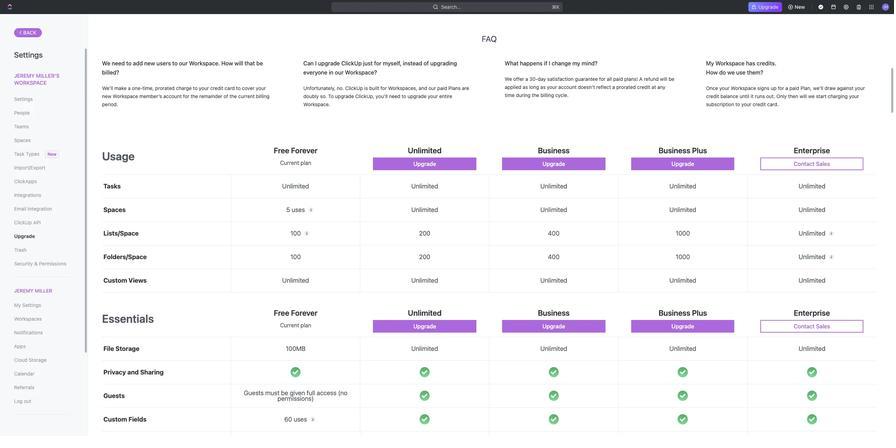 Task type: describe. For each thing, give the bounding box(es) containing it.
clickapps
[[14, 179, 37, 185]]

new button
[[785, 1, 810, 13]]

your down the until
[[742, 101, 752, 107]]

are
[[462, 85, 470, 91]]

out.
[[767, 93, 776, 99]]

1000 for folders/space
[[676, 253, 690, 261]]

2 as from the left
[[541, 84, 546, 90]]

0 horizontal spatial the
[[191, 93, 198, 99]]

security & permissions link
[[14, 258, 70, 270]]

trash
[[14, 247, 27, 253]]

we'll
[[814, 85, 824, 91]]

we offer a 30-day satisfaction guarantee for all paid plans! a refund will be applied as long as your account doesn't reflect a prorated credit at any time during the billing cycle.
[[505, 76, 675, 98]]

plan for essentials
[[301, 322, 311, 329]]

apps
[[14, 344, 26, 350]]

what happens if i change my mind?
[[505, 60, 598, 66]]

search...
[[442, 4, 462, 10]]

can
[[304, 60, 314, 66]]

security
[[14, 261, 33, 267]]

0 horizontal spatial upgrade link
[[14, 231, 70, 243]]

only
[[777, 93, 787, 99]]

card
[[225, 85, 235, 91]]

business plus for essentials
[[659, 309, 708, 318]]

we for we need to add new users to our workspace. how will that be billed?
[[102, 60, 110, 66]]

workspace?
[[345, 69, 377, 76]]

workspace inside we'll make a one-time, prorated charge to your credit card to cover your new workspace member's account for the remainder of the current billing period.
[[113, 93, 138, 99]]

task types
[[14, 151, 39, 157]]

cloud storage link
[[14, 355, 70, 367]]

satisfaction
[[548, 76, 574, 82]]

2 100 from the top
[[291, 253, 301, 261]]

so.
[[320, 93, 327, 99]]

guests must be given full access (no permissions)
[[244, 390, 348, 403]]

settings link
[[14, 93, 70, 105]]

of inside can i upgrade clickup just for myself, instead of upgrading everyone in our workspace?
[[424, 60, 429, 66]]

log
[[14, 399, 23, 405]]

our inside we need to add new users to our workspace. how will that be billed?
[[179, 60, 188, 66]]

integration
[[28, 206, 52, 212]]

current
[[238, 93, 255, 99]]

custom for custom views
[[104, 277, 127, 284]]

draw
[[825, 85, 836, 91]]

log out link
[[14, 396, 70, 408]]

remainder
[[199, 93, 222, 99]]

60
[[285, 416, 292, 423]]

cloud storage
[[14, 357, 47, 363]]

upgrade down workspaces,
[[408, 93, 427, 99]]

upgrade inside can i upgrade clickup just for myself, instead of upgrading everyone in our workspace?
[[318, 60, 340, 66]]

my settings
[[14, 303, 41, 309]]

teams link
[[14, 121, 70, 133]]

need inside unfortunately, no. clickup is built for workspaces, and our paid plans are doubly so. to upgrade clickup, you'll need to upgrade your entire workspace.
[[389, 93, 401, 99]]

doesn't
[[578, 84, 595, 90]]

what
[[505, 60, 519, 66]]

integrations
[[14, 192, 41, 198]]

signs
[[758, 85, 770, 91]]

to inside once your workspace signs up for a paid plan, we'll draw against your credit balance until it runs out. only then will we start charging your subscription to your credit card.
[[736, 101, 741, 107]]

new inside settings element
[[48, 152, 57, 157]]

against
[[838, 85, 854, 91]]

clickup api
[[14, 220, 41, 226]]

guests for guests must be given full access (no permissions)
[[244, 390, 264, 397]]

plan,
[[801, 85, 812, 91]]

make
[[114, 85, 127, 91]]

cover
[[242, 85, 255, 91]]

free for usage
[[274, 146, 290, 155]]

people
[[14, 110, 30, 116]]

file storage
[[104, 345, 140, 353]]

start
[[817, 93, 827, 99]]

workspaces
[[14, 316, 42, 322]]

for for unfortunately, no. clickup is built for workspaces, and our paid plans are doubly so. to upgrade clickup, you'll need to upgrade your entire workspace.
[[381, 85, 387, 91]]

for for once your workspace signs up for a paid plan, we'll draw against your credit balance until it runs out. only then will we start charging your subscription to your credit card.
[[778, 85, 785, 91]]

up
[[771, 85, 777, 91]]

2 i from the left
[[549, 60, 551, 66]]

upgrade down no.
[[335, 93, 354, 99]]

contact for usage
[[794, 161, 815, 167]]

calendar
[[14, 371, 34, 377]]

my workspace has credits. how do we use them?
[[707, 60, 777, 76]]

doubly
[[304, 93, 319, 99]]

runs
[[755, 93, 765, 99]]

forever for essentials
[[291, 309, 318, 318]]

prorated inside we offer a 30-day satisfaction guarantee for all paid plans! a refund will be applied as long as your account doesn't reflect a prorated credit at any time during the billing cycle.
[[617, 84, 636, 90]]

settings inside 'link'
[[14, 96, 33, 102]]

plus for usage
[[693, 146, 708, 155]]

current for essentials
[[280, 322, 299, 329]]

be inside guests must be given full access (no permissions)
[[281, 390, 288, 397]]

paid for can i upgrade clickup just for myself, instead of upgrading everyone in our workspace?
[[438, 85, 447, 91]]

my for my settings
[[14, 303, 21, 309]]

workspace inside once your workspace signs up for a paid plan, we'll draw against your credit balance until it runs out. only then will we start charging your subscription to your credit card.
[[731, 85, 757, 91]]

our inside unfortunately, no. clickup is built for workspaces, and our paid plans are doubly so. to upgrade clickup, you'll need to upgrade your entire workspace.
[[429, 85, 436, 91]]

jeremy for jeremy miller
[[14, 288, 33, 294]]

a
[[640, 76, 643, 82]]

types
[[26, 151, 39, 157]]

spaces link
[[14, 135, 70, 146]]

day
[[538, 76, 546, 82]]

storage for cloud storage
[[29, 357, 47, 363]]

200 for lists/space
[[419, 230, 431, 237]]

jeremy miller's workspace
[[14, 73, 60, 86]]

plans
[[449, 85, 461, 91]]

1 100 from the top
[[291, 230, 301, 237]]

200 for folders/space
[[419, 253, 431, 261]]

free for essentials
[[274, 309, 290, 318]]

jm button
[[881, 1, 892, 13]]

views
[[129, 277, 147, 284]]

during
[[516, 92, 531, 98]]

clickup inside unfortunately, no. clickup is built for workspaces, and our paid plans are doubly so. to upgrade clickup, you'll need to upgrade your entire workspace.
[[345, 85, 363, 91]]

back
[[23, 30, 37, 36]]

your inside we offer a 30-day satisfaction guarantee for all paid plans! a refund will be applied as long as your account doesn't reflect a prorated credit at any time during the billing cycle.
[[547, 84, 557, 90]]

new inside we need to add new users to our workspace. how will that be billed?
[[144, 60, 155, 66]]

email
[[14, 206, 26, 212]]

all
[[607, 76, 612, 82]]

in
[[329, 69, 334, 76]]

contact sales for essentials
[[794, 323, 831, 330]]

must
[[266, 390, 280, 397]]

long
[[530, 84, 539, 90]]

your up remainder
[[199, 85, 209, 91]]

sharing
[[140, 369, 164, 376]]

account inside we'll make a one-time, prorated charge to your credit card to cover your new workspace member's account for the remainder of the current billing period.
[[164, 93, 182, 99]]

storage for file storage
[[116, 345, 140, 353]]

referrals
[[14, 385, 34, 391]]

spaces inside settings element
[[14, 137, 31, 143]]

workspace. inside unfortunately, no. clickup is built for workspaces, and our paid plans are doubly so. to upgrade clickup, you'll need to upgrade your entire workspace.
[[304, 101, 330, 107]]

will inside we need to add new users to our workspace. how will that be billed?
[[235, 60, 243, 66]]

0 vertical spatial settings
[[14, 50, 43, 60]]

it
[[751, 93, 754, 99]]

free forever for essentials
[[274, 309, 318, 318]]

uses for 5 uses
[[292, 206, 305, 214]]

5
[[287, 206, 290, 214]]

workspaces link
[[14, 313, 70, 325]]

our inside can i upgrade clickup just for myself, instead of upgrading everyone in our workspace?
[[335, 69, 344, 76]]

you'll
[[376, 93, 388, 99]]

to
[[328, 93, 334, 99]]

how inside 'my workspace has credits. how do we use them?'
[[707, 69, 718, 76]]

refund
[[644, 76, 659, 82]]

can i upgrade clickup just for myself, instead of upgrading everyone in our workspace?
[[304, 60, 457, 76]]

add
[[133, 60, 143, 66]]

0 horizontal spatial and
[[127, 369, 139, 376]]

fields
[[129, 416, 147, 423]]

a inside once your workspace signs up for a paid plan, we'll draw against your credit balance until it runs out. only then will we start charging your subscription to your credit card.
[[786, 85, 789, 91]]

credit down once
[[707, 93, 720, 99]]

any
[[658, 84, 666, 90]]

will inside once your workspace signs up for a paid plan, we'll draw against your credit balance until it runs out. only then will we start charging your subscription to your credit card.
[[800, 93, 808, 99]]

sales for essentials
[[817, 323, 831, 330]]

card.
[[768, 101, 779, 107]]

applied
[[505, 84, 522, 90]]

to right charge
[[193, 85, 198, 91]]

jm
[[884, 5, 889, 9]]

integrations link
[[14, 189, 70, 201]]



Task type: locate. For each thing, give the bounding box(es) containing it.
0 horizontal spatial as
[[523, 84, 528, 90]]

of down card
[[224, 93, 228, 99]]

1 400 from the top
[[548, 230, 560, 237]]

account
[[559, 84, 577, 90], [164, 93, 182, 99]]

for up you'll on the top left
[[381, 85, 387, 91]]

the down "long"
[[532, 92, 540, 98]]

apps link
[[14, 341, 70, 353]]

for down charge
[[183, 93, 189, 99]]

new right add
[[144, 60, 155, 66]]

be right the 'refund'
[[669, 76, 675, 82]]

the down card
[[230, 93, 237, 99]]

privacy and sharing
[[104, 369, 164, 376]]

i right the if
[[549, 60, 551, 66]]

paid inside unfortunately, no. clickup is built for workspaces, and our paid plans are doubly so. to upgrade clickup, you'll need to upgrade your entire workspace.
[[438, 85, 447, 91]]

we for we offer a 30-day satisfaction guarantee for all paid plans! a refund will be applied as long as your account doesn't reflect a prorated credit at any time during the billing cycle.
[[505, 76, 512, 82]]

enterprise for essentials
[[794, 309, 831, 318]]

1 vertical spatial plan
[[301, 322, 311, 329]]

at
[[652, 84, 656, 90]]

current
[[280, 160, 299, 166], [280, 322, 299, 329]]

i right the can
[[315, 60, 317, 66]]

0 vertical spatial our
[[179, 60, 188, 66]]

jeremy left miller's
[[14, 73, 35, 79]]

0 vertical spatial storage
[[116, 345, 140, 353]]

clickup inside can i upgrade clickup just for myself, instead of upgrading everyone in our workspace?
[[342, 60, 362, 66]]

privacy
[[104, 369, 126, 376]]

2 horizontal spatial paid
[[790, 85, 800, 91]]

for inside we'll make a one-time, prorated charge to your credit card to cover your new workspace member's account for the remainder of the current billing period.
[[183, 93, 189, 99]]

contact sales
[[794, 161, 831, 167], [794, 323, 831, 330]]

our right users
[[179, 60, 188, 66]]

be right that
[[257, 60, 263, 66]]

for inside we offer a 30-day satisfaction guarantee for all paid plans! a refund will be applied as long as your account doesn't reflect a prorated credit at any time during the billing cycle.
[[600, 76, 606, 82]]

to inside unfortunately, no. clickup is built for workspaces, and our paid plans are doubly so. to upgrade clickup, you'll need to upgrade your entire workspace.
[[402, 93, 407, 99]]

1 free forever from the top
[[274, 146, 318, 155]]

1 vertical spatial need
[[389, 93, 401, 99]]

0 vertical spatial business plus
[[659, 146, 708, 155]]

1 vertical spatial account
[[164, 93, 182, 99]]

clickup left api
[[14, 220, 32, 226]]

business plus for usage
[[659, 146, 708, 155]]

i inside can i upgrade clickup just for myself, instead of upgrading everyone in our workspace?
[[315, 60, 317, 66]]

for for can i upgrade clickup just for myself, instead of upgrading everyone in our workspace?
[[374, 60, 382, 66]]

unfortunately, no. clickup is built for workspaces, and our paid plans are doubly so. to upgrade clickup, you'll need to upgrade your entire workspace.
[[304, 85, 470, 107]]

check image
[[291, 368, 301, 378], [678, 368, 688, 378], [808, 368, 818, 378], [549, 391, 559, 401], [678, 415, 688, 425]]

credit down "runs"
[[753, 101, 766, 107]]

0 vertical spatial my
[[707, 60, 715, 66]]

trash link
[[14, 244, 70, 256]]

account down charge
[[164, 93, 182, 99]]

1 vertical spatial be
[[669, 76, 675, 82]]

2 vertical spatial clickup
[[14, 220, 32, 226]]

1 horizontal spatial i
[[549, 60, 551, 66]]

60 uses
[[285, 416, 307, 423]]

1 horizontal spatial workspace.
[[304, 101, 330, 107]]

we inside we need to add new users to our workspace. how will that be billed?
[[102, 60, 110, 66]]

back link
[[14, 28, 42, 37]]

clickup inside 'link'
[[14, 220, 32, 226]]

workspace up the until
[[731, 85, 757, 91]]

how left do
[[707, 69, 718, 76]]

(no
[[338, 390, 348, 397]]

my inside settings element
[[14, 303, 21, 309]]

1 vertical spatial upgrade link
[[14, 231, 70, 243]]

will
[[235, 60, 243, 66], [661, 76, 668, 82], [800, 93, 808, 99]]

1 vertical spatial workspace.
[[304, 101, 330, 107]]

workspace. up charge
[[189, 60, 220, 66]]

storage inside cloud storage link
[[29, 357, 47, 363]]

forever for usage
[[291, 146, 318, 155]]

built
[[370, 85, 379, 91]]

2 400 from the top
[[548, 253, 560, 261]]

be inside we offer a 30-day satisfaction guarantee for all paid plans! a refund will be applied as long as your account doesn't reflect a prorated credit at any time during the billing cycle.
[[669, 76, 675, 82]]

our right in
[[335, 69, 344, 76]]

0 horizontal spatial guests
[[104, 392, 125, 400]]

0 vertical spatial spaces
[[14, 137, 31, 143]]

will up any
[[661, 76, 668, 82]]

0 horizontal spatial storage
[[29, 357, 47, 363]]

1 i from the left
[[315, 60, 317, 66]]

workspace.
[[189, 60, 220, 66], [304, 101, 330, 107]]

api
[[33, 220, 41, 226]]

log out
[[14, 399, 31, 405]]

paid right all
[[614, 76, 623, 82]]

guests inside guests must be given full access (no permissions)
[[244, 390, 264, 397]]

paid up then
[[790, 85, 800, 91]]

miller's
[[36, 73, 60, 79]]

upgrading
[[431, 60, 457, 66]]

1 custom from the top
[[104, 277, 127, 284]]

1 vertical spatial how
[[707, 69, 718, 76]]

lists/space
[[104, 230, 139, 237]]

your down satisfaction
[[547, 84, 557, 90]]

storage down apps link
[[29, 357, 47, 363]]

workspace down miller's
[[14, 79, 47, 86]]

0 vertical spatial 1000
[[676, 230, 690, 237]]

workspace up do
[[716, 60, 745, 66]]

1 vertical spatial custom
[[104, 416, 127, 423]]

0 vertical spatial will
[[235, 60, 243, 66]]

to right card
[[236, 85, 241, 91]]

2 contact sales from the top
[[794, 323, 831, 330]]

1 1000 from the top
[[676, 230, 690, 237]]

permissions
[[39, 261, 66, 267]]

settings element
[[0, 14, 88, 437]]

1 horizontal spatial the
[[230, 93, 237, 99]]

1 contact sales button from the top
[[761, 158, 864, 170]]

and right privacy
[[127, 369, 139, 376]]

1 vertical spatial forever
[[291, 309, 318, 318]]

1 contact from the top
[[794, 161, 815, 167]]

will inside we offer a 30-day satisfaction guarantee for all paid plans! a refund will be applied as long as your account doesn't reflect a prorated credit at any time during the billing cycle.
[[661, 76, 668, 82]]

1 sales from the top
[[817, 161, 831, 167]]

to down workspaces,
[[402, 93, 407, 99]]

0 vertical spatial be
[[257, 60, 263, 66]]

plus
[[693, 146, 708, 155], [693, 309, 708, 318]]

balance
[[721, 93, 739, 99]]

once
[[707, 85, 719, 91]]

prorated inside we'll make a one-time, prorated charge to your credit card to cover your new workspace member's account for the remainder of the current billing period.
[[155, 85, 175, 91]]

1 business plus from the top
[[659, 146, 708, 155]]

your up balance
[[720, 85, 730, 91]]

jeremy for jeremy miller's workspace
[[14, 73, 35, 79]]

workspace down make
[[113, 93, 138, 99]]

2 custom from the top
[[104, 416, 127, 423]]

100mb
[[286, 345, 306, 353]]

0 horizontal spatial i
[[315, 60, 317, 66]]

need down workspaces,
[[389, 93, 401, 99]]

my for my workspace has credits. how do we use them?
[[707, 60, 715, 66]]

clickup api link
[[14, 217, 70, 229]]

1000 for lists/space
[[676, 230, 690, 237]]

0 vertical spatial new
[[795, 4, 806, 10]]

2 horizontal spatial our
[[429, 85, 436, 91]]

1 horizontal spatial be
[[281, 390, 288, 397]]

notifications
[[14, 330, 43, 336]]

2 free forever from the top
[[274, 309, 318, 318]]

workspace
[[716, 60, 745, 66], [14, 79, 47, 86], [731, 85, 757, 91], [113, 93, 138, 99]]

0 horizontal spatial new
[[48, 152, 57, 157]]

if
[[544, 60, 548, 66]]

2 sales from the top
[[817, 323, 831, 330]]

of
[[424, 60, 429, 66], [224, 93, 228, 99]]

for inside once your workspace signs up for a paid plan, we'll draw against your credit balance until it runs out. only then will we start charging your subscription to your credit card.
[[778, 85, 785, 91]]

0 vertical spatial 200
[[419, 230, 431, 237]]

import/export link
[[14, 162, 70, 174]]

credit down a
[[638, 84, 651, 90]]

full
[[307, 390, 315, 397]]

check image
[[420, 368, 430, 378], [549, 368, 559, 378], [420, 391, 430, 401], [678, 391, 688, 401], [808, 391, 818, 401], [420, 415, 430, 425], [549, 415, 559, 425], [808, 415, 818, 425]]

how inside we need to add new users to our workspace. how will that be billed?
[[222, 60, 233, 66]]

0 vertical spatial 100
[[291, 230, 301, 237]]

as up the during
[[523, 84, 528, 90]]

a left one-
[[128, 85, 131, 91]]

to right users
[[172, 60, 178, 66]]

referrals link
[[14, 382, 70, 394]]

custom
[[104, 277, 127, 284], [104, 416, 127, 423]]

1 vertical spatial 200
[[419, 253, 431, 261]]

0 vertical spatial we
[[728, 69, 735, 76]]

billing inside we offer a 30-day satisfaction guarantee for all paid plans! a refund will be applied as long as your account doesn't reflect a prorated credit at any time during the billing cycle.
[[541, 92, 554, 98]]

contact for essentials
[[794, 323, 815, 330]]

we up billed?
[[102, 60, 110, 66]]

guests left must
[[244, 390, 264, 397]]

1 vertical spatial settings
[[14, 96, 33, 102]]

a
[[526, 76, 528, 82], [613, 84, 615, 90], [128, 85, 131, 91], [786, 85, 789, 91]]

until
[[740, 93, 750, 99]]

1 vertical spatial storage
[[29, 357, 47, 363]]

need
[[112, 60, 125, 66], [389, 93, 401, 99]]

1 horizontal spatial storage
[[116, 345, 140, 353]]

entire
[[439, 93, 453, 99]]

we inside once your workspace signs up for a paid plan, we'll draw against your credit balance until it runs out. only then will we start charging your subscription to your credit card.
[[809, 93, 815, 99]]

2 200 from the top
[[419, 253, 431, 261]]

email integration
[[14, 206, 52, 212]]

we'll make a one-time, prorated charge to your credit card to cover your new workspace member's account for the remainder of the current billing period.
[[102, 85, 270, 107]]

0 horizontal spatial workspace.
[[189, 60, 220, 66]]

1 vertical spatial plus
[[693, 309, 708, 318]]

charging
[[828, 93, 848, 99]]

uses for 60 uses
[[294, 416, 307, 423]]

file
[[104, 345, 114, 353]]

free forever for usage
[[274, 146, 318, 155]]

custom left fields
[[104, 416, 127, 423]]

paid up entire
[[438, 85, 447, 91]]

your left entire
[[428, 93, 438, 99]]

400 for folders/space
[[548, 253, 560, 261]]

billing right the current
[[256, 93, 270, 99]]

1 horizontal spatial of
[[424, 60, 429, 66]]

2 contact sales button from the top
[[761, 320, 864, 333]]

guarantee
[[575, 76, 598, 82]]

we up applied
[[505, 76, 512, 82]]

0 vertical spatial need
[[112, 60, 125, 66]]

the down charge
[[191, 93, 198, 99]]

1 vertical spatial free
[[274, 309, 290, 318]]

need inside we need to add new users to our workspace. how will that be billed?
[[112, 60, 125, 66]]

new inside 'new' button
[[795, 4, 806, 10]]

plan for usage
[[301, 160, 311, 166]]

1 vertical spatial 400
[[548, 253, 560, 261]]

2 forever from the top
[[291, 309, 318, 318]]

1 vertical spatial 100
[[291, 253, 301, 261]]

of right instead
[[424, 60, 429, 66]]

credit up remainder
[[210, 85, 223, 91]]

settings up workspaces
[[22, 303, 41, 309]]

2 business plus from the top
[[659, 309, 708, 318]]

workspace inside jeremy miller's workspace
[[14, 79, 47, 86]]

we right do
[[728, 69, 735, 76]]

0 vertical spatial free forever
[[274, 146, 318, 155]]

workspace. down doubly
[[304, 101, 330, 107]]

one-
[[132, 85, 143, 91]]

upgrade button
[[373, 158, 477, 170], [503, 158, 606, 170], [632, 158, 735, 170], [373, 320, 477, 333], [503, 320, 606, 333], [632, 320, 735, 333]]

0 vertical spatial new
[[144, 60, 155, 66]]

400 for lists/space
[[548, 230, 560, 237]]

1 vertical spatial sales
[[817, 323, 831, 330]]

1 contact sales from the top
[[794, 161, 831, 167]]

how
[[222, 60, 233, 66], [707, 69, 718, 76]]

my
[[573, 60, 581, 66]]

1 horizontal spatial prorated
[[617, 84, 636, 90]]

1 horizontal spatial and
[[419, 85, 427, 91]]

plus for essentials
[[693, 309, 708, 318]]

as down day
[[541, 84, 546, 90]]

2 vertical spatial settings
[[22, 303, 41, 309]]

1 horizontal spatial how
[[707, 69, 718, 76]]

2 free from the top
[[274, 309, 290, 318]]

0 vertical spatial account
[[559, 84, 577, 90]]

1 vertical spatial our
[[335, 69, 344, 76]]

0 horizontal spatial new
[[102, 93, 111, 99]]

1 free from the top
[[274, 146, 290, 155]]

and inside unfortunately, no. clickup is built for workspaces, and our paid plans are doubly so. to upgrade clickup, you'll need to upgrade your entire workspace.
[[419, 85, 427, 91]]

essentials
[[102, 312, 154, 326]]

1 vertical spatial we
[[809, 93, 815, 99]]

new down we'll
[[102, 93, 111, 99]]

1 horizontal spatial upgrade link
[[749, 2, 783, 12]]

0 vertical spatial plus
[[693, 146, 708, 155]]

to left add
[[126, 60, 132, 66]]

0 vertical spatial free
[[274, 146, 290, 155]]

2 current plan from the top
[[280, 322, 311, 329]]

1 horizontal spatial need
[[389, 93, 401, 99]]

clickup,
[[356, 93, 375, 99]]

storage
[[116, 345, 140, 353], [29, 357, 47, 363]]

1 vertical spatial clickup
[[345, 85, 363, 91]]

1 plus from the top
[[693, 146, 708, 155]]

custom left views
[[104, 277, 127, 284]]

sales for usage
[[817, 161, 831, 167]]

0 horizontal spatial will
[[235, 60, 243, 66]]

for right up
[[778, 85, 785, 91]]

contact sales button for essentials
[[761, 320, 864, 333]]

that
[[245, 60, 255, 66]]

your right the against
[[856, 85, 866, 91]]

need up billed?
[[112, 60, 125, 66]]

time,
[[143, 85, 154, 91]]

new inside we'll make a one-time, prorated charge to your credit card to cover your new workspace member's account for the remainder of the current billing period.
[[102, 93, 111, 99]]

your right "cover"
[[256, 85, 266, 91]]

be inside we need to add new users to our workspace. how will that be billed?
[[257, 60, 263, 66]]

the inside we offer a 30-day satisfaction guarantee for all paid plans! a refund will be applied as long as your account doesn't reflect a prorated credit at any time during the billing cycle.
[[532, 92, 540, 98]]

custom for custom fields
[[104, 416, 127, 423]]

clickup left the is
[[345, 85, 363, 91]]

2 horizontal spatial will
[[800, 93, 808, 99]]

upgrade inside settings element
[[14, 233, 35, 239]]

settings down back link
[[14, 50, 43, 60]]

a up only
[[786, 85, 789, 91]]

400
[[548, 230, 560, 237], [548, 253, 560, 261]]

happens
[[520, 60, 543, 66]]

billing inside we'll make a one-time, prorated charge to your credit card to cover your new workspace member's account for the remainder of the current billing period.
[[256, 93, 270, 99]]

2 plus from the top
[[693, 309, 708, 318]]

current plan
[[280, 160, 311, 166], [280, 322, 311, 329]]

2 enterprise from the top
[[794, 309, 831, 318]]

current plan for usage
[[280, 160, 311, 166]]

we down plan,
[[809, 93, 815, 99]]

2 contact from the top
[[794, 323, 815, 330]]

a right reflect
[[613, 84, 615, 90]]

contact sales for usage
[[794, 161, 831, 167]]

upgrade up in
[[318, 60, 340, 66]]

your inside unfortunately, no. clickup is built for workspaces, and our paid plans are doubly so. to upgrade clickup, you'll need to upgrade your entire workspace.
[[428, 93, 438, 99]]

upgrade link left 'new' button
[[749, 2, 783, 12]]

account inside we offer a 30-day satisfaction guarantee for all paid plans! a refund will be applied as long as your account doesn't reflect a prorated credit at any time during the billing cycle.
[[559, 84, 577, 90]]

my inside 'my workspace has credits. how do we use them?'
[[707, 60, 715, 66]]

1 vertical spatial free forever
[[274, 309, 318, 318]]

your down the against
[[850, 93, 860, 99]]

a inside we'll make a one-time, prorated charge to your credit card to cover your new workspace member's account for the remainder of the current billing period.
[[128, 85, 131, 91]]

current for usage
[[280, 160, 299, 166]]

2 horizontal spatial the
[[532, 92, 540, 98]]

we inside 'my workspace has credits. how do we use them?'
[[728, 69, 735, 76]]

credit inside we'll make a one-time, prorated charge to your credit card to cover your new workspace member's account for the remainder of the current billing period.
[[210, 85, 223, 91]]

2 vertical spatial our
[[429, 85, 436, 91]]

for inside unfortunately, no. clickup is built for workspaces, and our paid plans are doubly so. to upgrade clickup, you'll need to upgrade your entire workspace.
[[381, 85, 387, 91]]

plan
[[301, 160, 311, 166], [301, 322, 311, 329]]

2 horizontal spatial be
[[669, 76, 675, 82]]

the
[[532, 92, 540, 98], [191, 93, 198, 99], [230, 93, 237, 99]]

teams
[[14, 124, 29, 130]]

will left that
[[235, 60, 243, 66]]

business plus
[[659, 146, 708, 155], [659, 309, 708, 318]]

our left "plans"
[[429, 85, 436, 91]]

credit inside we offer a 30-day satisfaction guarantee for all paid plans! a refund will be applied as long as your account doesn't reflect a prorated credit at any time during the billing cycle.
[[638, 84, 651, 90]]

spaces down tasks
[[104, 206, 126, 214]]

1 200 from the top
[[419, 230, 431, 237]]

0 horizontal spatial of
[[224, 93, 228, 99]]

prorated up member's
[[155, 85, 175, 91]]

contact sales button for usage
[[761, 158, 864, 170]]

for right just
[[374, 60, 382, 66]]

paid for what happens if i change my mind?
[[614, 76, 623, 82]]

current plan for essentials
[[280, 322, 311, 329]]

for
[[374, 60, 382, 66], [600, 76, 606, 82], [381, 85, 387, 91], [778, 85, 785, 91], [183, 93, 189, 99]]

prorated down plans!
[[617, 84, 636, 90]]

how left that
[[222, 60, 233, 66]]

jeremy inside jeremy miller's workspace
[[14, 73, 35, 79]]

my up once
[[707, 60, 715, 66]]

once your workspace signs up for a paid plan, we'll draw against your credit balance until it runs out. only then will we start charging your subscription to your credit card.
[[707, 85, 866, 107]]

1 vertical spatial new
[[48, 152, 57, 157]]

1 vertical spatial new
[[102, 93, 111, 99]]

0 horizontal spatial need
[[112, 60, 125, 66]]

out
[[24, 399, 31, 405]]

1 vertical spatial business plus
[[659, 309, 708, 318]]

enterprise
[[794, 146, 831, 155], [794, 309, 831, 318]]

for left all
[[600, 76, 606, 82]]

1 forever from the top
[[291, 146, 318, 155]]

new
[[144, 60, 155, 66], [102, 93, 111, 99]]

be right must
[[281, 390, 288, 397]]

custom fields
[[104, 416, 147, 423]]

jeremy up 'my settings'
[[14, 288, 33, 294]]

uses right 60
[[294, 416, 307, 423]]

1 current from the top
[[280, 160, 299, 166]]

2 jeremy from the top
[[14, 288, 33, 294]]

upgrade link up trash link
[[14, 231, 70, 243]]

email integration link
[[14, 203, 70, 215]]

workspace inside 'my workspace has credits. how do we use them?'
[[716, 60, 745, 66]]

1 vertical spatial enterprise
[[794, 309, 831, 318]]

change
[[552, 60, 571, 66]]

paid inside once your workspace signs up for a paid plan, we'll draw against your credit balance until it runs out. only then will we start charging your subscription to your credit card.
[[790, 85, 800, 91]]

5 uses
[[287, 206, 305, 214]]

0 vertical spatial we
[[102, 60, 110, 66]]

my up workspaces
[[14, 303, 21, 309]]

enterprise for usage
[[794, 146, 831, 155]]

⌘k
[[552, 4, 560, 10]]

to down the until
[[736, 101, 741, 107]]

workspace. inside we need to add new users to our workspace. how will that be billed?
[[189, 60, 220, 66]]

1 current plan from the top
[[280, 160, 311, 166]]

1 plan from the top
[[301, 160, 311, 166]]

for inside can i upgrade clickup just for myself, instead of upgrading everyone in our workspace?
[[374, 60, 382, 66]]

and right workspaces,
[[419, 85, 427, 91]]

guests down privacy
[[104, 392, 125, 400]]

0 horizontal spatial our
[[179, 60, 188, 66]]

uses right the 5
[[292, 206, 305, 214]]

use
[[737, 69, 746, 76]]

2 plan from the top
[[301, 322, 311, 329]]

1 jeremy from the top
[[14, 73, 35, 79]]

1 horizontal spatial new
[[795, 4, 806, 10]]

reflect
[[597, 84, 611, 90]]

1 vertical spatial spaces
[[104, 206, 126, 214]]

1 horizontal spatial our
[[335, 69, 344, 76]]

do
[[720, 69, 726, 76]]

we inside we offer a 30-day satisfaction guarantee for all paid plans! a refund will be applied as long as your account doesn't reflect a prorated credit at any time during the billing cycle.
[[505, 76, 512, 82]]

0 vertical spatial contact sales
[[794, 161, 831, 167]]

paid inside we offer a 30-day satisfaction guarantee for all paid plans! a refund will be applied as long as your account doesn't reflect a prorated credit at any time during the billing cycle.
[[614, 76, 623, 82]]

0 vertical spatial upgrade link
[[749, 2, 783, 12]]

1 vertical spatial contact
[[794, 323, 815, 330]]

1 as from the left
[[523, 84, 528, 90]]

1 vertical spatial my
[[14, 303, 21, 309]]

1 vertical spatial uses
[[294, 416, 307, 423]]

0 vertical spatial uses
[[292, 206, 305, 214]]

0 vertical spatial contact sales button
[[761, 158, 864, 170]]

billing left cycle.
[[541, 92, 554, 98]]

2 vertical spatial be
[[281, 390, 288, 397]]

1 enterprise from the top
[[794, 146, 831, 155]]

0 horizontal spatial we
[[102, 60, 110, 66]]

100
[[291, 230, 301, 237], [291, 253, 301, 261]]

1 vertical spatial we
[[505, 76, 512, 82]]

clickup up workspace?
[[342, 60, 362, 66]]

faq
[[482, 34, 497, 44]]

settings up people
[[14, 96, 33, 102]]

spaces down teams
[[14, 137, 31, 143]]

guests
[[244, 390, 264, 397], [104, 392, 125, 400]]

guests for guests
[[104, 392, 125, 400]]

2 current from the top
[[280, 322, 299, 329]]

a left 30-
[[526, 76, 528, 82]]

0 vertical spatial custom
[[104, 277, 127, 284]]

account up cycle.
[[559, 84, 577, 90]]

as
[[523, 84, 528, 90], [541, 84, 546, 90]]

of inside we'll make a one-time, prorated charge to your credit card to cover your new workspace member's account for the remainder of the current billing period.
[[224, 93, 228, 99]]

2 1000 from the top
[[676, 253, 690, 261]]

will down plan,
[[800, 93, 808, 99]]

1 horizontal spatial billing
[[541, 92, 554, 98]]

my settings link
[[14, 300, 70, 312]]

0 vertical spatial jeremy
[[14, 73, 35, 79]]

0 vertical spatial contact
[[794, 161, 815, 167]]

0 vertical spatial enterprise
[[794, 146, 831, 155]]

1 horizontal spatial account
[[559, 84, 577, 90]]

1 vertical spatial current
[[280, 322, 299, 329]]

0 horizontal spatial prorated
[[155, 85, 175, 91]]

people link
[[14, 107, 70, 119]]

0 vertical spatial plan
[[301, 160, 311, 166]]

and
[[419, 85, 427, 91], [127, 369, 139, 376]]

1 vertical spatial current plan
[[280, 322, 311, 329]]

storage right file at the bottom of page
[[116, 345, 140, 353]]



Task type: vqa. For each thing, say whether or not it's contained in the screenshot.
tree
no



